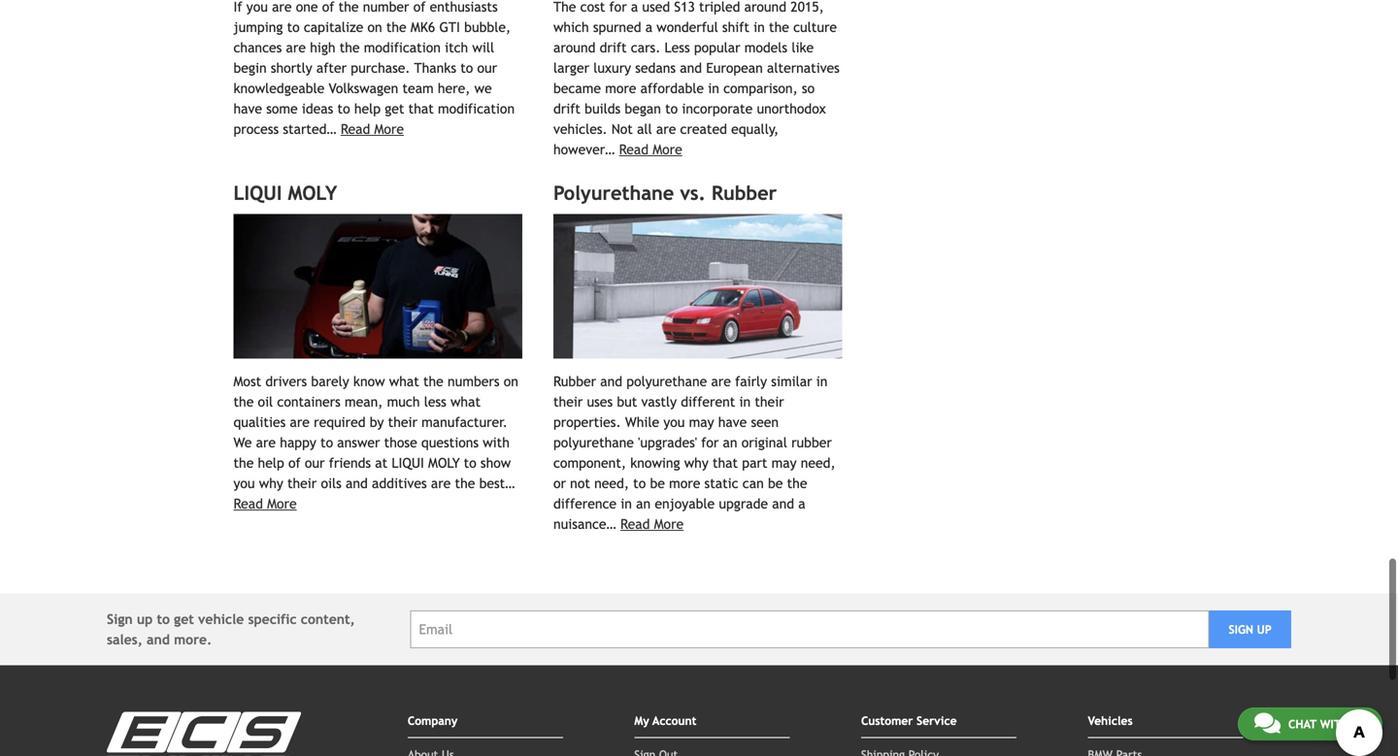 Task type: vqa. For each thing, say whether or not it's contained in the screenshot.
up corresponding to Sign up to get vehicle specific content, sales, and more.
yes



Task type: describe. For each thing, give the bounding box(es) containing it.
number
[[363, 0, 409, 15]]

more.
[[174, 632, 212, 648]]

are right "additives"
[[431, 476, 451, 491]]

will
[[473, 40, 495, 55]]

that inside "if you are one of the number of enthusiasts jumping to capitalize on the mk6 gti bubble, chances are high the modification itch will begin shortly after purchase. thanks to our knowledgeable volkswagen team here, we have some ideas to help get that modification process started…"
[[409, 101, 434, 117]]

jumping
[[234, 19, 283, 35]]

rubber inside the rubber and polyurethane are fairly similar in their uses but vastly different in their properties. while you may have seen polyurethane 'upgrades' for an original rubber component, knowing why that part may need, or not need, to be more static can be the difference in an enjoyable upgrade and a nuisance…
[[554, 374, 597, 389]]

vs.
[[680, 182, 706, 205]]

read more for an
[[621, 517, 684, 532]]

our inside "if you are one of the number of enthusiasts jumping to capitalize on the mk6 gti bubble, chances are high the modification itch will begin shortly after purchase. thanks to our knowledgeable volkswagen team here, we have some ideas to help get that modification process started…"
[[477, 60, 498, 76]]

gti
[[440, 19, 460, 35]]

itch
[[445, 40, 468, 55]]

you inside "if you are one of the number of enthusiasts jumping to capitalize on the mk6 gti bubble, chances are high the modification itch will begin shortly after purchase. thanks to our knowledgeable volkswagen team here, we have some ideas to help get that modification process started…"
[[247, 0, 268, 15]]

on inside "if you are one of the number of enthusiasts jumping to capitalize on the mk6 gti bubble, chances are high the modification itch will begin shortly after purchase. thanks to our knowledgeable volkswagen team here, we have some ideas to help get that modification process started…"
[[368, 19, 382, 35]]

best…
[[479, 476, 515, 491]]

0 horizontal spatial drift
[[554, 101, 581, 117]]

up for sign up
[[1258, 623, 1272, 637]]

on inside the "most drivers barely know what the numbers on the oil containers mean, much less what qualities are required by their manufacturer. we are happy to answer those questions with the help of our friends at liqui moly to show you why their oils and additives are the best… read more"
[[504, 374, 519, 389]]

if
[[234, 0, 242, 15]]

service
[[917, 714, 957, 728]]

my
[[635, 714, 650, 728]]

so
[[802, 81, 815, 96]]

however…
[[554, 142, 615, 157]]

vehicle
[[198, 612, 244, 627]]

help inside the "most drivers barely know what the numbers on the oil containers mean, much less what qualities are required by their manufacturer. we are happy to answer those questions with the help of our friends at liqui moly to show you why their oils and additives are the best… read more"
[[258, 455, 284, 471]]

here,
[[438, 81, 471, 96]]

more inside the cost for a used s13 tripled around 2015, which spurned a wonderful shift in the culture around drift cars. less popular models like larger luxury sedans and european alternatives became more affordable in comparison, so drift builds began to incorporate unorthodox vehicles. not all are created equally, however…
[[605, 81, 637, 96]]

1 horizontal spatial drift
[[600, 40, 627, 55]]

the up capitalize
[[339, 0, 359, 15]]

Email email field
[[410, 611, 1210, 649]]

but
[[617, 394, 638, 410]]

upgrade
[[719, 496, 768, 512]]

properties.
[[554, 415, 621, 430]]

to right ideas
[[338, 101, 350, 117]]

their up seen
[[755, 394, 785, 410]]

polyurethane vs. rubber link
[[554, 182, 777, 205]]

are up happy
[[290, 415, 310, 430]]

sales,
[[107, 632, 143, 648]]

luxury
[[594, 60, 631, 76]]

rubber and polyurethane are fairly similar in their uses but vastly different in their properties. while you may have seen polyurethane 'upgrades' for an original rubber component, knowing why that part may need, or not need, to be more static can be the difference in an enjoyable upgrade and a nuisance…
[[554, 374, 836, 532]]

0 vertical spatial a
[[631, 0, 638, 15]]

the down most
[[234, 394, 254, 410]]

static
[[705, 476, 739, 491]]

1 vertical spatial what
[[451, 394, 481, 410]]

and inside 'sign up to get vehicle specific content, sales, and more.'
[[147, 632, 170, 648]]

read more for started…
[[341, 121, 404, 137]]

my account
[[635, 714, 697, 728]]

for inside the rubber and polyurethane are fairly similar in their uses but vastly different in their properties. while you may have seen polyurethane 'upgrades' for an original rubber component, knowing why that part may need, or not need, to be more static can be the difference in an enjoyable upgrade and a nuisance…
[[702, 435, 719, 451]]

the left best…
[[455, 476, 475, 491]]

in right difference
[[621, 496, 632, 512]]

larger
[[554, 60, 590, 76]]

2015,
[[791, 0, 825, 15]]

the down number
[[386, 19, 407, 35]]

to down itch
[[461, 60, 473, 76]]

the inside the rubber and polyurethane are fairly similar in their uses but vastly different in their properties. while you may have seen polyurethane 'upgrades' for an original rubber component, knowing why that part may need, or not need, to be more static can be the difference in an enjoyable upgrade and a nuisance…
[[787, 476, 808, 491]]

team
[[403, 81, 434, 96]]

not
[[570, 476, 591, 491]]

to down one
[[287, 19, 300, 35]]

popular
[[694, 40, 741, 55]]

culture
[[794, 19, 837, 35]]

unorthodox
[[757, 101, 826, 117]]

are up "shortly"
[[286, 40, 306, 55]]

enthusiasts
[[430, 0, 498, 15]]

mean,
[[345, 394, 383, 410]]

original
[[742, 435, 788, 451]]

more for modification
[[374, 121, 404, 137]]

vehicles.
[[554, 121, 608, 137]]

to down required
[[321, 435, 333, 451]]

liqui moly link
[[234, 182, 337, 205]]

1 vertical spatial polyurethane
[[554, 435, 634, 451]]

difference
[[554, 496, 617, 512]]

additives
[[372, 476, 427, 491]]

and inside the "most drivers barely know what the numbers on the oil containers mean, much less what qualities are required by their manufacturer. we are happy to answer those questions with the help of our friends at liqui moly to show you why their oils and additives are the best… read more"
[[346, 476, 368, 491]]

our inside the "most drivers barely know what the numbers on the oil containers mean, much less what qualities are required by their manufacturer. we are happy to answer those questions with the help of our friends at liqui moly to show you why their oils and additives are the best… read more"
[[305, 455, 325, 471]]

by
[[370, 415, 384, 430]]

2 horizontal spatial of
[[414, 0, 426, 15]]

more inside the rubber and polyurethane are fairly similar in their uses but vastly different in their properties. while you may have seen polyurethane 'upgrades' for an original rubber component, knowing why that part may need, or not need, to be more static can be the difference in an enjoyable upgrade and a nuisance…
[[669, 476, 701, 491]]

in up 'models'
[[754, 19, 765, 35]]

read more link for the cost for a used s13 tripled around 2015, which spurned a wonderful shift in the culture around drift cars. less popular models like larger luxury sedans and european alternatives became more affordable in comparison, so drift builds began to incorporate unorthodox vehicles. not all are created equally, however…
[[619, 142, 683, 157]]

process
[[234, 121, 279, 137]]

help inside "if you are one of the number of enthusiasts jumping to capitalize on the mk6 gti bubble, chances are high the modification itch will begin shortly after purchase. thanks to our knowledgeable volkswagen team here, we have some ideas to help get that modification process started…"
[[354, 101, 381, 117]]

to inside the cost for a used s13 tripled around 2015, which spurned a wonderful shift in the culture around drift cars. less popular models like larger luxury sedans and european alternatives became more affordable in comparison, so drift builds began to incorporate unorthodox vehicles. not all are created equally, however…
[[666, 101, 678, 117]]

you inside the rubber and polyurethane are fairly similar in their uses but vastly different in their properties. while you may have seen polyurethane 'upgrades' for an original rubber component, knowing why that part may need, or not need, to be more static can be the difference in an enjoyable upgrade and a nuisance…
[[664, 415, 685, 430]]

the down capitalize
[[340, 40, 360, 55]]

sign up
[[1229, 623, 1272, 637]]

more for difference
[[654, 517, 684, 532]]

ideas
[[302, 101, 334, 117]]

high
[[310, 40, 336, 55]]

0 vertical spatial polyurethane
[[627, 374, 707, 389]]

cost
[[581, 0, 606, 15]]

chat with us
[[1289, 718, 1367, 732]]

and inside the cost for a used s13 tripled around 2015, which spurned a wonderful shift in the culture around drift cars. less popular models like larger luxury sedans and european alternatives became more affordable in comparison, so drift builds began to incorporate unorthodox vehicles. not all are created equally, however…
[[680, 60, 702, 76]]

1 vertical spatial around
[[554, 40, 596, 55]]

sign for sign up to get vehicle specific content, sales, and more.
[[107, 612, 133, 627]]

manufacturer.
[[422, 415, 508, 430]]

and right upgrade
[[773, 496, 795, 512]]

1 horizontal spatial of
[[322, 0, 335, 15]]

get inside 'sign up to get vehicle specific content, sales, and more.'
[[174, 612, 194, 627]]

that inside the rubber and polyurethane are fairly similar in their uses but vastly different in their properties. while you may have seen polyurethane 'upgrades' for an original rubber component, knowing why that part may need, or not need, to be more static can be the difference in an enjoyable upgrade and a nuisance…
[[713, 455, 738, 471]]

to inside the rubber and polyurethane are fairly similar in their uses but vastly different in their properties. while you may have seen polyurethane 'upgrades' for an original rubber component, knowing why that part may need, or not need, to be more static can be the difference in an enjoyable upgrade and a nuisance…
[[634, 476, 646, 491]]

all
[[637, 121, 653, 137]]

vastly
[[642, 394, 677, 410]]

less
[[424, 394, 447, 410]]

up for sign up to get vehicle specific content, sales, and more.
[[137, 612, 153, 627]]

are inside the rubber and polyurethane are fairly similar in their uses but vastly different in their properties. while you may have seen polyurethane 'upgrades' for an original rubber component, knowing why that part may need, or not need, to be more static can be the difference in an enjoyable upgrade and a nuisance…
[[712, 374, 731, 389]]

those
[[384, 435, 417, 451]]

most drivers barely know what the numbers on the oil containers mean, much less what qualities are required by their manufacturer. we are happy to answer those questions with the help of our friends at liqui moly to show you why their oils and additives are the best… read more
[[234, 374, 519, 512]]

read for difference
[[621, 517, 650, 532]]

after
[[317, 60, 347, 76]]

ecs tuning image
[[107, 712, 301, 757]]

shortly
[[271, 60, 313, 76]]

read for modification
[[341, 121, 370, 137]]

read more for are
[[619, 142, 683, 157]]

'upgrades'
[[638, 435, 697, 451]]

the
[[554, 0, 576, 15]]

component,
[[554, 455, 627, 471]]

moly inside the "most drivers barely know what the numbers on the oil containers mean, much less what qualities are required by their manufacturer. we are happy to answer those questions with the help of our friends at liqui moly to show you why their oils and additives are the best… read more"
[[428, 455, 460, 471]]

the down the we
[[234, 455, 254, 471]]

the up less
[[424, 374, 444, 389]]

content,
[[301, 612, 355, 627]]

required
[[314, 415, 366, 430]]

sign for sign up
[[1229, 623, 1254, 637]]

part
[[742, 455, 768, 471]]

0 horizontal spatial need,
[[595, 476, 629, 491]]

2 be from the left
[[768, 476, 783, 491]]

fairly
[[735, 374, 768, 389]]

nuisance…
[[554, 517, 617, 532]]

one
[[296, 0, 318, 15]]

1 horizontal spatial an
[[723, 435, 738, 451]]

which
[[554, 19, 589, 35]]

wonderful
[[657, 19, 719, 35]]

0 vertical spatial may
[[689, 415, 715, 430]]

for inside the cost for a used s13 tripled around 2015, which spurned a wonderful shift in the culture around drift cars. less popular models like larger luxury sedans and european alternatives became more affordable in comparison, so drift builds began to incorporate unorthodox vehicles. not all are created equally, however…
[[610, 0, 627, 15]]

capitalize
[[304, 19, 364, 35]]

to inside 'sign up to get vehicle specific content, sales, and more.'
[[157, 612, 170, 627]]

show
[[481, 455, 511, 471]]

questions
[[422, 435, 479, 451]]

vehicles
[[1089, 714, 1133, 728]]

if you are one of the number of enthusiasts jumping to capitalize on the mk6 gti bubble, chances are high the modification itch will begin shortly after purchase. thanks to our knowledgeable volkswagen team here, we have some ideas to help get that modification process started…
[[234, 0, 515, 137]]



Task type: locate. For each thing, give the bounding box(es) containing it.
2 horizontal spatial a
[[799, 496, 806, 512]]

0 vertical spatial have
[[234, 101, 262, 117]]

0 horizontal spatial sign
[[107, 612, 133, 627]]

are up different
[[712, 374, 731, 389]]

their left oils
[[288, 476, 317, 491]]

have inside "if you are one of the number of enthusiasts jumping to capitalize on the mk6 gti bubble, chances are high the modification itch will begin shortly after purchase. thanks to our knowledgeable volkswagen team here, we have some ideas to help get that modification process started…"
[[234, 101, 262, 117]]

chat with us link
[[1238, 708, 1383, 741]]

1 horizontal spatial sign
[[1229, 623, 1254, 637]]

0 vertical spatial that
[[409, 101, 434, 117]]

in up incorporate
[[708, 81, 720, 96]]

around up larger
[[554, 40, 596, 55]]

why down happy
[[259, 476, 283, 491]]

us
[[1353, 718, 1367, 732]]

0 vertical spatial liqui
[[234, 182, 282, 205]]

why
[[685, 455, 709, 471], [259, 476, 283, 491]]

account
[[653, 714, 697, 728]]

with inside the "most drivers barely know what the numbers on the oil containers mean, much less what qualities are required by their manufacturer. we are happy to answer those questions with the help of our friends at liqui moly to show you why their oils and additives are the best… read more"
[[483, 435, 510, 451]]

with left us
[[1321, 718, 1349, 732]]

sign inside button
[[1229, 623, 1254, 637]]

0 horizontal spatial help
[[258, 455, 284, 471]]

while
[[625, 415, 660, 430]]

you
[[247, 0, 268, 15], [664, 415, 685, 430], [234, 476, 255, 491]]

comments image
[[1255, 712, 1281, 735]]

0 vertical spatial on
[[368, 19, 382, 35]]

1 vertical spatial need,
[[595, 476, 629, 491]]

thanks
[[414, 60, 457, 76]]

more down enjoyable
[[654, 517, 684, 532]]

read inside the "most drivers barely know what the numbers on the oil containers mean, much less what qualities are required by their manufacturer. we are happy to answer those questions with the help of our friends at liqui moly to show you why their oils and additives are the best… read more"
[[234, 496, 263, 512]]

started…
[[283, 121, 337, 137]]

1 horizontal spatial need,
[[801, 455, 836, 471]]

more down luxury
[[605, 81, 637, 96]]

seen
[[751, 415, 779, 430]]

why inside the rubber and polyurethane are fairly similar in their uses but vastly different in their properties. while you may have seen polyurethane 'upgrades' for an original rubber component, knowing why that part may need, or not need, to be more static can be the difference in an enjoyable upgrade and a nuisance…
[[685, 455, 709, 471]]

up inside button
[[1258, 623, 1272, 637]]

friends
[[329, 455, 371, 471]]

in
[[754, 19, 765, 35], [708, 81, 720, 96], [817, 374, 828, 389], [740, 394, 751, 410], [621, 496, 632, 512]]

0 horizontal spatial a
[[631, 0, 638, 15]]

1 vertical spatial get
[[174, 612, 194, 627]]

drift up luxury
[[600, 40, 627, 55]]

rubber right vs.
[[712, 182, 777, 205]]

polyurethane up vastly
[[627, 374, 707, 389]]

0 vertical spatial more
[[605, 81, 637, 96]]

liqui down process
[[234, 182, 282, 205]]

read down the we
[[234, 496, 263, 512]]

0 vertical spatial an
[[723, 435, 738, 451]]

1 vertical spatial on
[[504, 374, 519, 389]]

for
[[610, 0, 627, 15], [702, 435, 719, 451]]

have down different
[[719, 415, 747, 430]]

can
[[743, 476, 764, 491]]

0 vertical spatial drift
[[600, 40, 627, 55]]

and down less
[[680, 60, 702, 76]]

our up oils
[[305, 455, 325, 471]]

became
[[554, 81, 601, 96]]

of down happy
[[289, 455, 301, 471]]

knowing
[[631, 455, 681, 471]]

1 horizontal spatial around
[[745, 0, 787, 15]]

0 horizontal spatial around
[[554, 40, 596, 55]]

in right similar
[[817, 374, 828, 389]]

of up capitalize
[[322, 0, 335, 15]]

different
[[681, 394, 736, 410]]

1 horizontal spatial liqui
[[392, 455, 424, 471]]

0 vertical spatial for
[[610, 0, 627, 15]]

equally,
[[732, 121, 779, 137]]

0 horizontal spatial be
[[650, 476, 665, 491]]

like
[[792, 40, 814, 55]]

you down the we
[[234, 476, 255, 491]]

0 horizontal spatial have
[[234, 101, 262, 117]]

to down affordable at the top of the page
[[666, 101, 678, 117]]

0 horizontal spatial rubber
[[554, 374, 597, 389]]

their up properties.
[[554, 394, 583, 410]]

are right all in the top of the page
[[657, 121, 676, 137]]

0 horizontal spatial why
[[259, 476, 283, 491]]

barely
[[311, 374, 349, 389]]

moly
[[288, 182, 337, 205], [428, 455, 460, 471]]

mk6
[[411, 19, 435, 35]]

help down volkswagen at the top of the page
[[354, 101, 381, 117]]

get
[[385, 101, 405, 117], [174, 612, 194, 627]]

1 horizontal spatial why
[[685, 455, 709, 471]]

an
[[723, 435, 738, 451], [636, 496, 651, 512]]

created
[[681, 121, 728, 137]]

get down 'team' at the top of the page
[[385, 101, 405, 117]]

the up 'models'
[[769, 19, 790, 35]]

read more link for if you are one of the number of enthusiasts jumping to capitalize on the mk6 gti bubble, chances are high the modification itch will begin shortly after purchase. thanks to our knowledgeable volkswagen team here, we have some ideas to help get that modification process started…
[[341, 121, 404, 137]]

of up the mk6
[[414, 0, 426, 15]]

0 vertical spatial with
[[483, 435, 510, 451]]

2 vertical spatial a
[[799, 496, 806, 512]]

bubble,
[[465, 19, 511, 35]]

1 horizontal spatial help
[[354, 101, 381, 117]]

read right nuisance… on the left bottom
[[621, 517, 650, 532]]

drift down became
[[554, 101, 581, 117]]

more down created
[[653, 142, 683, 157]]

1 horizontal spatial have
[[719, 415, 747, 430]]

more for not
[[653, 142, 683, 157]]

more down happy
[[267, 496, 297, 512]]

an left enjoyable
[[636, 496, 651, 512]]

volkswagen
[[329, 81, 399, 96]]

the inside the cost for a used s13 tripled around 2015, which spurned a wonderful shift in the culture around drift cars. less popular models like larger luxury sedans and european alternatives became more affordable in comparison, so drift builds began to incorporate unorthodox vehicles. not all are created equally, however…
[[769, 19, 790, 35]]

0 horizontal spatial more
[[605, 81, 637, 96]]

read more link down the we
[[234, 496, 297, 512]]

0 vertical spatial you
[[247, 0, 268, 15]]

1 horizontal spatial what
[[451, 394, 481, 410]]

1 horizontal spatial get
[[385, 101, 405, 117]]

we
[[234, 435, 252, 451]]

and right sales,
[[147, 632, 170, 648]]

1 horizontal spatial with
[[1321, 718, 1349, 732]]

are left one
[[272, 0, 292, 15]]

0 horizontal spatial with
[[483, 435, 510, 451]]

1 vertical spatial read more
[[619, 142, 683, 157]]

liqui down those
[[392, 455, 424, 471]]

read down volkswagen at the top of the page
[[341, 121, 370, 137]]

0 vertical spatial read more
[[341, 121, 404, 137]]

polyurethane up component,
[[554, 435, 634, 451]]

have inside the rubber and polyurethane are fairly similar in their uses but vastly different in their properties. while you may have seen polyurethane 'upgrades' for an original rubber component, knowing why that part may need, or not need, to be more static can be the difference in an enjoyable upgrade and a nuisance…
[[719, 415, 747, 430]]

what
[[389, 374, 419, 389], [451, 394, 481, 410]]

1 vertical spatial help
[[258, 455, 284, 471]]

1 vertical spatial for
[[702, 435, 719, 451]]

customer service
[[862, 714, 957, 728]]

0 vertical spatial our
[[477, 60, 498, 76]]

around
[[745, 0, 787, 15], [554, 40, 596, 55]]

0 vertical spatial help
[[354, 101, 381, 117]]

some
[[266, 101, 298, 117]]

why inside the "most drivers barely know what the numbers on the oil containers mean, much less what qualities are required by their manufacturer. we are happy to answer those questions with the help of our friends at liqui moly to show you why their oils and additives are the best… read more"
[[259, 476, 283, 491]]

you inside the "most drivers barely know what the numbers on the oil containers mean, much less what qualities are required by their manufacturer. we are happy to answer those questions with the help of our friends at liqui moly to show you why their oils and additives are the best… read more"
[[234, 476, 255, 491]]

european
[[707, 60, 763, 76]]

s13
[[675, 0, 695, 15]]

0 vertical spatial modification
[[364, 40, 441, 55]]

a inside the rubber and polyurethane are fairly similar in their uses but vastly different in their properties. while you may have seen polyurethane 'upgrades' for an original rubber component, knowing why that part may need, or not need, to be more static can be the difference in an enjoyable upgrade and a nuisance…
[[799, 496, 806, 512]]

cars.
[[631, 40, 661, 55]]

you right if
[[247, 0, 268, 15]]

0 vertical spatial around
[[745, 0, 787, 15]]

need,
[[801, 455, 836, 471], [595, 476, 629, 491]]

with up show
[[483, 435, 510, 451]]

not
[[612, 121, 633, 137]]

to down knowing
[[634, 476, 646, 491]]

be right can
[[768, 476, 783, 491]]

liqui inside the "most drivers barely know what the numbers on the oil containers mean, much less what qualities are required by their manufacturer. we are happy to answer those questions with the help of our friends at liqui moly to show you why their oils and additives are the best… read more"
[[392, 455, 424, 471]]

enjoyable
[[655, 496, 715, 512]]

the down rubber on the bottom of page
[[787, 476, 808, 491]]

sedans
[[636, 60, 676, 76]]

1 horizontal spatial rubber
[[712, 182, 777, 205]]

read for not
[[619, 142, 649, 157]]

of inside the "most drivers barely know what the numbers on the oil containers mean, much less what qualities are required by their manufacturer. we are happy to answer those questions with the help of our friends at liqui moly to show you why their oils and additives are the best… read more"
[[289, 455, 301, 471]]

their down "much"
[[388, 415, 418, 430]]

1 vertical spatial have
[[719, 415, 747, 430]]

liqui moly products image
[[234, 214, 523, 359]]

up up comments image
[[1258, 623, 1272, 637]]

drivers
[[266, 374, 307, 389]]

up inside 'sign up to get vehicle specific content, sales, and more.'
[[137, 612, 153, 627]]

used
[[643, 0, 670, 15]]

0 horizontal spatial on
[[368, 19, 382, 35]]

around up shift
[[745, 0, 787, 15]]

1 vertical spatial a
[[646, 19, 653, 35]]

read more down volkswagen at the top of the page
[[341, 121, 404, 137]]

and
[[680, 60, 702, 76], [601, 374, 623, 389], [346, 476, 368, 491], [773, 496, 795, 512], [147, 632, 170, 648]]

1 horizontal spatial moly
[[428, 455, 460, 471]]

much
[[387, 394, 420, 410]]

1 horizontal spatial up
[[1258, 623, 1272, 637]]

happy
[[280, 435, 317, 451]]

that down 'team' at the top of the page
[[409, 101, 434, 117]]

help
[[354, 101, 381, 117], [258, 455, 284, 471]]

1 vertical spatial more
[[669, 476, 701, 491]]

0 vertical spatial moly
[[288, 182, 337, 205]]

0 horizontal spatial our
[[305, 455, 325, 471]]

be down knowing
[[650, 476, 665, 491]]

1 horizontal spatial a
[[646, 19, 653, 35]]

read
[[341, 121, 370, 137], [619, 142, 649, 157], [234, 496, 263, 512], [621, 517, 650, 532]]

company
[[408, 714, 458, 728]]

read more link down enjoyable
[[621, 517, 684, 532]]

shift
[[723, 19, 750, 35]]

1 vertical spatial drift
[[554, 101, 581, 117]]

get up more.
[[174, 612, 194, 627]]

moly down questions
[[428, 455, 460, 471]]

0 horizontal spatial of
[[289, 455, 301, 471]]

1 vertical spatial an
[[636, 496, 651, 512]]

spurned
[[593, 19, 642, 35]]

may down different
[[689, 415, 715, 430]]

1 vertical spatial modification
[[438, 101, 515, 117]]

numbers
[[448, 374, 500, 389]]

0 vertical spatial what
[[389, 374, 419, 389]]

a
[[631, 0, 638, 15], [646, 19, 653, 35], [799, 496, 806, 512]]

1 vertical spatial may
[[772, 455, 797, 471]]

begin
[[234, 60, 267, 76]]

knowledgeable
[[234, 81, 325, 96]]

0 horizontal spatial that
[[409, 101, 434, 117]]

1 vertical spatial that
[[713, 455, 738, 471]]

read more link down all in the top of the page
[[619, 142, 683, 157]]

1 horizontal spatial more
[[669, 476, 701, 491]]

chat
[[1289, 718, 1317, 732]]

have
[[234, 101, 262, 117], [719, 415, 747, 430]]

and down "friends"
[[346, 476, 368, 491]]

0 vertical spatial rubber
[[712, 182, 777, 205]]

need, down component,
[[595, 476, 629, 491]]

builds
[[585, 101, 621, 117]]

1 vertical spatial with
[[1321, 718, 1349, 732]]

oil
[[258, 394, 273, 410]]

the cost for a used s13 tripled around 2015, which spurned a wonderful shift in the culture around drift cars. less popular models like larger luxury sedans and european alternatives became more affordable in comparison, so drift builds began to incorporate unorthodox vehicles. not all are created equally, however…
[[554, 0, 840, 157]]

get inside "if you are one of the number of enthusiasts jumping to capitalize on the mk6 gti bubble, chances are high the modification itch will begin shortly after purchase. thanks to our knowledgeable volkswagen team here, we have some ideas to help get that modification process started…"
[[385, 101, 405, 117]]

we
[[475, 81, 492, 96]]

1 vertical spatial moly
[[428, 455, 460, 471]]

0 horizontal spatial up
[[137, 612, 153, 627]]

0 horizontal spatial an
[[636, 496, 651, 512]]

1 horizontal spatial our
[[477, 60, 498, 76]]

0 vertical spatial get
[[385, 101, 405, 117]]

are down qualities
[[256, 435, 276, 451]]

a up cars. at the left top of the page
[[646, 19, 653, 35]]

similar
[[772, 374, 813, 389]]

1 horizontal spatial for
[[702, 435, 719, 451]]

sign
[[107, 612, 133, 627], [1229, 623, 1254, 637]]

rubber up the uses
[[554, 374, 597, 389]]

comparison,
[[724, 81, 798, 96]]

read more down all in the top of the page
[[619, 142, 683, 157]]

on down number
[[368, 19, 382, 35]]

know
[[354, 374, 385, 389]]

and up the uses
[[601, 374, 623, 389]]

read more link for rubber and polyurethane are fairly similar in their uses but vastly different in their properties. while you may have seen polyurethane 'upgrades' for an original rubber component, knowing why that part may need, or not need, to be more static can be the difference in an enjoyable upgrade and a nuisance…
[[621, 517, 684, 532]]

help down happy
[[258, 455, 284, 471]]

sign inside 'sign up to get vehicle specific content, sales, and more.'
[[107, 612, 133, 627]]

1 be from the left
[[650, 476, 665, 491]]

in down fairly
[[740, 394, 751, 410]]

a left the used
[[631, 0, 638, 15]]

that up static
[[713, 455, 738, 471]]

are inside the cost for a used s13 tripled around 2015, which spurned a wonderful shift in the culture around drift cars. less popular models like larger luxury sedans and european alternatives became more affordable in comparison, so drift builds began to incorporate unorthodox vehicles. not all are created equally, however…
[[657, 121, 676, 137]]

0 horizontal spatial get
[[174, 612, 194, 627]]

1 horizontal spatial be
[[768, 476, 783, 491]]

1 vertical spatial liqui
[[392, 455, 424, 471]]

read more link
[[341, 121, 404, 137], [619, 142, 683, 157], [234, 496, 297, 512], [621, 517, 684, 532]]

our down will
[[477, 60, 498, 76]]

you up 'upgrades'
[[664, 415, 685, 430]]

1 vertical spatial our
[[305, 455, 325, 471]]

a lowered and tuned vw jetta image
[[554, 214, 843, 359]]

up up sales,
[[137, 612, 153, 627]]

why up static
[[685, 455, 709, 471]]

specific
[[248, 612, 297, 627]]

0 horizontal spatial liqui
[[234, 182, 282, 205]]

0 horizontal spatial for
[[610, 0, 627, 15]]

0 vertical spatial why
[[685, 455, 709, 471]]

polyurethane
[[554, 182, 674, 205]]

more inside the "most drivers barely know what the numbers on the oil containers mean, much less what qualities are required by their manufacturer. we are happy to answer those questions with the help of our friends at liqui moly to show you why their oils and additives are the best… read more"
[[267, 496, 297, 512]]

0 horizontal spatial moly
[[288, 182, 337, 205]]

a right upgrade
[[799, 496, 806, 512]]

1 horizontal spatial on
[[504, 374, 519, 389]]

more up enjoyable
[[669, 476, 701, 491]]

read more down enjoyable
[[621, 517, 684, 532]]

of
[[322, 0, 335, 15], [414, 0, 426, 15], [289, 455, 301, 471]]

to left show
[[464, 455, 477, 471]]

affordable
[[641, 81, 704, 96]]

0 vertical spatial need,
[[801, 455, 836, 471]]

for down different
[[702, 435, 719, 451]]

moly down started…
[[288, 182, 337, 205]]

on
[[368, 19, 382, 35], [504, 374, 519, 389]]

to left vehicle
[[157, 612, 170, 627]]

models
[[745, 40, 788, 55]]

more
[[605, 81, 637, 96], [669, 476, 701, 491]]

read down all in the top of the page
[[619, 142, 649, 157]]

1 vertical spatial why
[[259, 476, 283, 491]]

on right numbers
[[504, 374, 519, 389]]

0 horizontal spatial may
[[689, 415, 715, 430]]

read more link down volkswagen at the top of the page
[[341, 121, 404, 137]]

0 horizontal spatial what
[[389, 374, 419, 389]]

read more link for most drivers barely know what the numbers on the oil containers mean, much less what qualities are required by their manufacturer. we are happy to answer those questions with the help of our friends at liqui moly to show you why their oils and additives are the best…
[[234, 496, 297, 512]]

alternatives
[[767, 60, 840, 76]]

the
[[339, 0, 359, 15], [386, 19, 407, 35], [769, 19, 790, 35], [340, 40, 360, 55], [424, 374, 444, 389], [234, 394, 254, 410], [234, 455, 254, 471], [455, 476, 475, 491], [787, 476, 808, 491]]

1 horizontal spatial may
[[772, 455, 797, 471]]

modification down "we"
[[438, 101, 515, 117]]

uses
[[587, 394, 613, 410]]

read more
[[341, 121, 404, 137], [619, 142, 683, 157], [621, 517, 684, 532]]

up
[[137, 612, 153, 627], [1258, 623, 1272, 637]]

1 vertical spatial rubber
[[554, 374, 597, 389]]

less
[[665, 40, 690, 55]]

an left original
[[723, 435, 738, 451]]

1 vertical spatial you
[[664, 415, 685, 430]]

sign up button
[[1210, 611, 1292, 649]]

1 horizontal spatial that
[[713, 455, 738, 471]]

that
[[409, 101, 434, 117], [713, 455, 738, 471]]

may down original
[[772, 455, 797, 471]]

what up "much"
[[389, 374, 419, 389]]

2 vertical spatial you
[[234, 476, 255, 491]]



